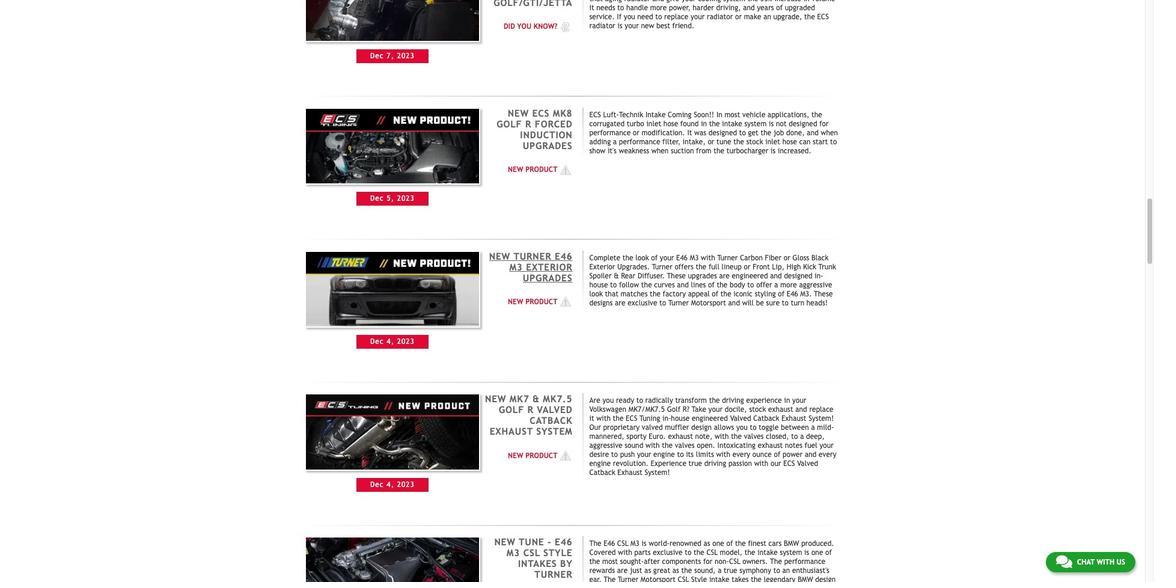 Task type: vqa. For each thing, say whether or not it's contained in the screenshot.
first Dec 4, 2023 from the bottom of the page
yes



Task type: describe. For each thing, give the bounding box(es) containing it.
with down allows
[[715, 433, 729, 441]]

non-
[[715, 558, 729, 566]]

1 horizontal spatial exhaust
[[618, 469, 643, 477]]

limits
[[696, 451, 714, 459]]

or up from at the right of the page
[[708, 138, 715, 146]]

a inside "the e46 csl m3 is world-renowned as one of the finest cars bmw produced. covered with parts exclusive to the csl model, the intake system is one of the most sought-after components for non-csl owners. the performance rewards are just as great as the sound, a true symphony to an enthusiast's ear.  the turner motorsport csl style intake takes the legendary bmw de"
[[718, 567, 722, 575]]

turbocharger
[[727, 147, 769, 155]]

designed inside the 'complete the look of your e46 m3 with turner carbon fiber or gloss black exterior upgrades. turner offers the full lineup or front lip, high kick trunk spoiler & rear diffuser. these upgrades are engineered and designed in- house to follow the curves and lines of the body to offer a more aggressive look that matches the factory appeal of the iconic styling of e46 m3. these designs are exclusive to turner motorsport and will be sure to turn heads!'
[[784, 272, 813, 280]]

r inside new ecs mk8 golf r forced induction upgrades
[[526, 118, 532, 129]]

complete the look of your e46 m3 with turner carbon fiber or gloss black exterior upgrades. turner offers the full lineup or front lip, high kick trunk spoiler & rear diffuser. these upgrades are engineered and designed in- house to follow the curves and lines of the body to offer a more aggressive look that matches the factory appeal of the iconic styling of e46 m3. these designs are exclusive to turner motorsport and will be sure to turn heads!
[[590, 254, 837, 307]]

gloss
[[793, 254, 810, 262]]

ear.
[[590, 576, 602, 582]]

open.
[[697, 442, 716, 450]]

0 horizontal spatial you
[[603, 397, 614, 405]]

1 horizontal spatial catback
[[590, 469, 616, 477]]

with down euro.
[[646, 442, 660, 450]]

or down turbo at the right top of page
[[633, 129, 640, 137]]

after
[[644, 558, 660, 566]]

components
[[662, 558, 701, 566]]

can
[[800, 138, 811, 146]]

1 horizontal spatial system!
[[809, 415, 834, 423]]

& inside new mk7 & mk7.5 golf r valved catback exhaust system
[[533, 394, 540, 404]]

2023 for new mk7 & mk7.5 golf r valved catback exhaust system
[[397, 481, 415, 489]]

from
[[696, 147, 712, 155]]

chat
[[1078, 558, 1095, 567]]

engineered inside are you ready to radically transform the driving experience in your volkswagen mk7/mk7.5 golf r? take your docile, stock exhaust and replace it with the ecs tuning in-house engineered valved catback exhaust system! our proprietary valved muffler design allows you to toggle between a mild- mannered, sporty euro. exhaust note, with the valves closed, to a deep, aggressive sound with the valves open. intoxicating exhaust notes fuel your desire to push your engine to its limits with every ounce of power and every engine revolution. experience true driving passion with our ecs valved catback exhaust system!
[[692, 415, 728, 423]]

true inside are you ready to radically transform the driving experience in your volkswagen mk7/mk7.5 golf r? take your docile, stock exhaust and replace it with the ecs tuning in-house engineered valved catback exhaust system! our proprietary valved muffler design allows you to toggle between a mild- mannered, sporty euro. exhaust note, with the valves closed, to a deep, aggressive sound with the valves open. intoxicating exhaust notes fuel your desire to push your engine to its limits with every ounce of power and every engine revolution. experience true driving passion with our ecs valved catback exhaust system!
[[689, 460, 702, 468]]

designs
[[590, 299, 613, 307]]

our
[[771, 460, 782, 468]]

are you ready to radically transform the driving experience in your volkswagen mk7/mk7.5 golf r? take your docile, stock exhaust and replace it with the ecs tuning in-house engineered valved catback exhaust system! our proprietary valved muffler design allows you to toggle between a mild- mannered, sporty euro. exhaust note, with the valves closed, to a deep, aggressive sound with the valves open. intoxicating exhaust notes fuel your desire to push your engine to its limits with every ounce of power and every engine revolution. experience true driving passion with our ecs valved catback exhaust system!
[[590, 397, 837, 477]]

0 vertical spatial designed
[[789, 120, 818, 128]]

new turner e46 m3 exterior upgrades image
[[305, 251, 480, 328]]

matches
[[621, 290, 648, 298]]

for inside "the e46 csl m3 is world-renowned as one of the finest cars bmw produced. covered with parts exclusive to the csl model, the intake system is one of the most sought-after components for non-csl owners. the performance rewards are just as great as the sound, a true symphony to an enthusiast's ear.  the turner motorsport csl style intake takes the legendary bmw de"
[[704, 558, 713, 566]]

new product for r
[[508, 452, 558, 460]]

the up proprietary
[[613, 415, 624, 423]]

transform
[[676, 397, 707, 405]]

the up turbocharger
[[734, 138, 745, 146]]

get
[[748, 129, 759, 137]]

the up model,
[[735, 540, 746, 548]]

ecs inside ecs luft-technik intake coming soon!!   in most vehicle applications, the corrugated turbo inlet hose found in the intake system is not designed for performance or modification. it was designed to get the job done, and when adding a performance filter, intake, or tune the stock inlet hose can start to show it's weakness when suction from the turbocharger is increased.
[[590, 111, 601, 119]]

forced
[[535, 118, 573, 129]]

iconic
[[734, 290, 753, 298]]

1 vertical spatial inlet
[[766, 138, 781, 146]]

upgrades inside the 'new turner e46 m3 exterior upgrades'
[[523, 272, 573, 283]]

the up rewards
[[590, 558, 600, 566]]

produced.
[[802, 540, 835, 548]]

mild-
[[817, 424, 834, 432]]

push
[[620, 451, 635, 459]]

1 vertical spatial you
[[737, 424, 748, 432]]

sought-
[[620, 558, 644, 566]]

golf inside new mk7 & mk7.5 golf r valved catback exhaust system
[[499, 404, 524, 415]]

experience
[[747, 397, 782, 405]]

the down euro.
[[662, 442, 673, 450]]

by
[[561, 558, 573, 569]]

more
[[781, 281, 797, 289]]

black
[[812, 254, 829, 262]]

turner inside the 'new turner e46 m3 exterior upgrades'
[[514, 251, 552, 261]]

5,
[[387, 195, 395, 203]]

the up start
[[812, 111, 823, 119]]

your right the take
[[709, 406, 723, 414]]

are inside "the e46 csl m3 is world-renowned as one of the finest cars bmw produced. covered with parts exclusive to the csl model, the intake system is one of the most sought-after components for non-csl owners. the performance rewards are just as great as the sound, a true symphony to an enthusiast's ear.  the turner motorsport csl style intake takes the legendary bmw de"
[[617, 567, 628, 575]]

replace
[[810, 406, 834, 414]]

lines
[[691, 281, 706, 289]]

will
[[743, 299, 754, 307]]

e46 up the offers on the right top
[[677, 254, 688, 262]]

to right start
[[831, 138, 837, 146]]

body
[[730, 281, 746, 289]]

catback inside new mk7 & mk7.5 golf r valved catback exhaust system
[[530, 415, 573, 426]]

product for new turner e46 m3 exterior upgrades
[[526, 298, 558, 306]]

new mk7 & mk7.5 golf r valved catback exhaust system image
[[305, 394, 480, 471]]

csl up sought- at the right bottom of page
[[618, 540, 629, 548]]

or down carbon
[[744, 263, 751, 271]]

proprietary
[[603, 424, 640, 432]]

with down intoxicating on the right bottom of the page
[[716, 451, 731, 459]]

1 horizontal spatial the
[[604, 576, 616, 582]]

0 vertical spatial inlet
[[647, 120, 662, 128]]

and down lip,
[[771, 272, 782, 280]]

ecs down 'power'
[[784, 460, 795, 468]]

4 image for new mk7 & mk7.5 golf r valved catback exhaust system
[[558, 450, 573, 462]]

rear
[[621, 272, 636, 280]]

tune
[[519, 537, 545, 547]]

house inside the 'complete the look of your e46 m3 with turner carbon fiber or gloss black exterior upgrades. turner offers the full lineup or front lip, high kick trunk spoiler & rear diffuser. these upgrades are engineered and designed in- house to follow the curves and lines of the body to offer a more aggressive look that matches the factory appeal of the iconic styling of e46 m3. these designs are exclusive to turner motorsport and will be sure to turn heads!'
[[590, 281, 608, 289]]

it
[[590, 415, 595, 423]]

to down factory
[[660, 299, 667, 307]]

1 horizontal spatial valves
[[744, 433, 764, 441]]

the up owners.
[[745, 549, 756, 557]]

to down renowned
[[685, 549, 692, 557]]

0 horizontal spatial these
[[667, 272, 686, 280]]

the right get
[[761, 129, 772, 137]]

luft-
[[603, 111, 619, 119]]

the down 'components'
[[682, 567, 692, 575]]

is down the produced.
[[805, 549, 810, 557]]

2023 for new ecs mk8 golf r forced induction upgrades
[[397, 195, 415, 203]]

ecs inside new ecs mk8 golf r forced induction upgrades
[[533, 108, 550, 118]]

allows
[[714, 424, 734, 432]]

4 image for new turner e46 m3 exterior upgrades
[[558, 296, 573, 308]]

the down tune
[[714, 147, 725, 155]]

job
[[774, 129, 785, 137]]

chat with us link
[[1046, 552, 1136, 573]]

ecs cooling upgrades for vw mk4 golf/gti/jetta image
[[305, 0, 480, 42]]

new tune - e46 m3 csl style intakes by turner link
[[495, 537, 573, 580]]

docile,
[[725, 406, 747, 414]]

of up diffuser.
[[651, 254, 658, 262]]

start
[[813, 138, 828, 146]]

the down in
[[709, 120, 720, 128]]

applications,
[[768, 111, 810, 119]]

0 vertical spatial exhaust
[[769, 406, 794, 414]]

intake inside ecs luft-technik intake coming soon!!   in most vehicle applications, the corrugated turbo inlet hose found in the intake system is not designed for performance or modification. it was designed to get the job done, and when adding a performance filter, intake, or tune the stock inlet hose can start to show it's weakness when suction from the turbocharger is increased.
[[722, 120, 743, 128]]

0 vertical spatial look
[[636, 254, 649, 262]]

1 vertical spatial engine
[[590, 460, 611, 468]]

lineup
[[722, 263, 742, 271]]

the down symphony
[[751, 576, 762, 582]]

the up upgrades.
[[623, 254, 634, 262]]

0 horizontal spatial valves
[[675, 442, 695, 450]]

a up deep, at the bottom right
[[811, 424, 815, 432]]

symphony
[[740, 567, 772, 575]]

heads!
[[807, 299, 828, 307]]

to up iconic
[[748, 281, 754, 289]]

to up that
[[610, 281, 617, 289]]

full
[[709, 263, 720, 271]]

to down between
[[792, 433, 798, 441]]

found
[[681, 120, 699, 128]]

with down ounce
[[755, 460, 769, 468]]

dec for new turner e46 m3 exterior upgrades
[[370, 338, 384, 346]]

chat with us
[[1078, 558, 1126, 567]]

your inside the 'complete the look of your e46 m3 with turner carbon fiber or gloss black exterior upgrades. turner offers the full lineup or front lip, high kick trunk spoiler & rear diffuser. these upgrades are engineered and designed in- house to follow the curves and lines of the body to offer a more aggressive look that matches the factory appeal of the iconic styling of e46 m3. these designs are exclusive to turner motorsport and will be sure to turn heads!'
[[660, 254, 674, 262]]

with inside "the e46 csl m3 is world-renowned as one of the finest cars bmw produced. covered with parts exclusive to the csl model, the intake system is one of the most sought-after components for non-csl owners. the performance rewards are just as great as the sound, a true symphony to an enthusiast's ear.  the turner motorsport csl style intake takes the legendary bmw de"
[[618, 549, 632, 557]]

you
[[517, 22, 532, 31]]

most inside ecs luft-technik intake coming soon!!   in most vehicle applications, the corrugated turbo inlet hose found in the intake system is not designed for performance or modification. it was designed to get the job done, and when adding a performance filter, intake, or tune the stock inlet hose can start to show it's weakness when suction from the turbocharger is increased.
[[725, 111, 741, 119]]

is up parts at right bottom
[[642, 540, 647, 548]]

parts
[[635, 549, 651, 557]]

sporty
[[627, 433, 647, 441]]

0 vertical spatial the
[[590, 540, 602, 548]]

owners.
[[743, 558, 768, 566]]

turbo
[[627, 120, 645, 128]]

m3.
[[801, 290, 812, 298]]

closed,
[[766, 433, 789, 441]]

1 horizontal spatial engine
[[654, 451, 675, 459]]

radically
[[646, 397, 673, 405]]

0 vertical spatial are
[[719, 272, 730, 280]]

are
[[590, 397, 601, 405]]

experience
[[651, 460, 687, 468]]

exhaust inside new mk7 & mk7.5 golf r valved catback exhaust system
[[490, 426, 533, 437]]

of down more
[[778, 290, 785, 298]]

the up intoxicating on the right bottom of the page
[[731, 433, 742, 441]]

2 horizontal spatial as
[[704, 540, 711, 548]]

0 vertical spatial hose
[[664, 120, 679, 128]]

a down between
[[801, 433, 804, 441]]

2 vertical spatial intake
[[710, 576, 730, 582]]

0 vertical spatial exhaust
[[782, 415, 807, 423]]

toggle
[[759, 424, 779, 432]]

complete
[[590, 254, 621, 262]]

turn
[[791, 299, 805, 307]]

cars
[[769, 540, 782, 548]]

tuning
[[640, 415, 661, 423]]

golf inside new ecs mk8 golf r forced induction upgrades
[[497, 118, 522, 129]]

note,
[[696, 433, 713, 441]]

us
[[1117, 558, 1126, 567]]

to left its on the right of the page
[[677, 451, 684, 459]]

1 vertical spatial driving
[[705, 460, 727, 468]]

style inside "the e46 csl m3 is world-renowned as one of the finest cars bmw produced. covered with parts exclusive to the csl model, the intake system is one of the most sought-after components for non-csl owners. the performance rewards are just as great as the sound, a true symphony to an enthusiast's ear.  the turner motorsport csl style intake takes the legendary bmw de"
[[691, 576, 707, 582]]

1 vertical spatial intake
[[758, 549, 778, 557]]

& inside the 'complete the look of your e46 m3 with turner carbon fiber or gloss black exterior upgrades. turner offers the full lineup or front lip, high kick trunk spoiler & rear diffuser. these upgrades are engineered and designed in- house to follow the curves and lines of the body to offer a more aggressive look that matches the factory appeal of the iconic styling of e46 m3. these designs are exclusive to turner motorsport and will be sure to turn heads!'
[[614, 272, 619, 280]]

to left turn
[[782, 299, 789, 307]]

rewards
[[590, 567, 615, 575]]

ounce
[[753, 451, 772, 459]]

renowned
[[670, 540, 702, 548]]

comments image
[[1057, 554, 1073, 569]]

enthusiast's
[[793, 567, 830, 575]]

1 vertical spatial when
[[652, 147, 669, 155]]

1 vertical spatial look
[[590, 290, 603, 298]]

2 horizontal spatial catback
[[754, 415, 780, 423]]

4 image for new ecs mk8 golf r forced induction upgrades
[[558, 164, 573, 176]]

is down job
[[771, 147, 776, 155]]

induction
[[520, 129, 573, 140]]

0 horizontal spatial one
[[713, 540, 725, 548]]

1 vertical spatial bmw
[[798, 576, 813, 582]]

just
[[630, 567, 643, 575]]

r inside new mk7 & mk7.5 golf r valved catback exhaust system
[[528, 404, 534, 415]]

or up high
[[784, 254, 791, 262]]

1 horizontal spatial as
[[673, 567, 680, 575]]

1 horizontal spatial one
[[812, 549, 824, 557]]

r?
[[683, 406, 690, 414]]

did
[[504, 22, 515, 31]]

it's
[[608, 147, 617, 155]]

0 horizontal spatial system!
[[645, 469, 670, 477]]

upgrades.
[[618, 263, 650, 271]]

aggressive inside are you ready to radically transform the driving experience in your volkswagen mk7/mk7.5 golf r? take your docile, stock exhaust and replace it with the ecs tuning in-house engineered valved catback exhaust system! our proprietary valved muffler design allows you to toggle between a mild- mannered, sporty euro. exhaust note, with the valves closed, to a deep, aggressive sound with the valves open. intoxicating exhaust notes fuel your desire to push your engine to its limits with every ounce of power and every engine revolution. experience true driving passion with our ecs valved catback exhaust system!
[[590, 442, 623, 450]]

factory
[[663, 290, 686, 298]]

mk8
[[553, 108, 573, 118]]

sound,
[[695, 567, 716, 575]]

the down renowned
[[694, 549, 705, 557]]

1 horizontal spatial these
[[814, 290, 833, 298]]

1 vertical spatial designed
[[709, 129, 737, 137]]

new inside new ecs mk8 golf r forced induction upgrades
[[508, 108, 529, 118]]

0 vertical spatial bmw
[[784, 540, 800, 548]]

system inside ecs luft-technik intake coming soon!!   in most vehicle applications, the corrugated turbo inlet hose found in the intake system is not designed for performance or modification. it was designed to get the job done, and when adding a performance filter, intake, or tune the stock inlet hose can start to show it's weakness when suction from the turbocharger is increased.
[[745, 120, 767, 128]]

in- inside are you ready to radically transform the driving experience in your volkswagen mk7/mk7.5 golf r? take your docile, stock exhaust and replace it with the ecs tuning in-house engineered valved catback exhaust system! our proprietary valved muffler design allows you to toggle between a mild- mannered, sporty euro. exhaust note, with the valves closed, to a deep, aggressive sound with the valves open. intoxicating exhaust notes fuel your desire to push your engine to its limits with every ounce of power and every engine revolution. experience true driving passion with our ecs valved catback exhaust system!
[[663, 415, 671, 423]]

offers
[[675, 263, 694, 271]]

new tune - e46 m3 csl style intakes by turner
[[495, 537, 573, 580]]

to left toggle
[[750, 424, 757, 432]]

most inside "the e46 csl m3 is world-renowned as one of the finest cars bmw produced. covered with parts exclusive to the csl model, the intake system is one of the most sought-after components for non-csl owners. the performance rewards are just as great as the sound, a true symphony to an enthusiast's ear.  the turner motorsport csl style intake takes the legendary bmw de"
[[603, 558, 618, 566]]

of down upgrades
[[708, 281, 715, 289]]

of inside are you ready to radically transform the driving experience in your volkswagen mk7/mk7.5 golf r? take your docile, stock exhaust and replace it with the ecs tuning in-house engineered valved catback exhaust system! our proprietary valved muffler design allows you to toggle between a mild- mannered, sporty euro. exhaust note, with the valves closed, to a deep, aggressive sound with the valves open. intoxicating exhaust notes fuel your desire to push your engine to its limits with every ounce of power and every engine revolution. experience true driving passion with our ecs valved catback exhaust system!
[[774, 451, 781, 459]]

golf inside are you ready to radically transform the driving experience in your volkswagen mk7/mk7.5 golf r? take your docile, stock exhaust and replace it with the ecs tuning in-house engineered valved catback exhaust system! our proprietary valved muffler design allows you to toggle between a mild- mannered, sporty euro. exhaust note, with the valves closed, to a deep, aggressive sound with the valves open. intoxicating exhaust notes fuel your desire to push your engine to its limits with every ounce of power and every engine revolution. experience true driving passion with our ecs valved catback exhaust system!
[[667, 406, 681, 414]]

with down volkswagen
[[597, 415, 611, 423]]

vehicle
[[743, 111, 766, 119]]

to up legendary
[[774, 567, 781, 575]]

exclusive inside "the e46 csl m3 is world-renowned as one of the finest cars bmw produced. covered with parts exclusive to the csl model, the intake system is one of the most sought-after components for non-csl owners. the performance rewards are just as great as the sound, a true symphony to an enthusiast's ear.  the turner motorsport csl style intake takes the legendary bmw de"
[[653, 549, 683, 557]]

the up upgrades
[[696, 263, 707, 271]]

1 vertical spatial are
[[615, 299, 626, 307]]

exclusive inside the 'complete the look of your e46 m3 with turner carbon fiber or gloss black exterior upgrades. turner offers the full lineup or front lip, high kick trunk spoiler & rear diffuser. these upgrades are engineered and designed in- house to follow the curves and lines of the body to offer a more aggressive look that matches the factory appeal of the iconic styling of e46 m3. these designs are exclusive to turner motorsport and will be sure to turn heads!'
[[628, 299, 658, 307]]



Task type: locate. For each thing, give the bounding box(es) containing it.
1 vertical spatial in
[[784, 397, 790, 405]]

1 vertical spatial system
[[780, 549, 803, 557]]

motorsport inside "the e46 csl m3 is world-renowned as one of the finest cars bmw produced. covered with parts exclusive to the csl model, the intake system is one of the most sought-after components for non-csl owners. the performance rewards are just as great as the sound, a true symphony to an enthusiast's ear.  the turner motorsport csl style intake takes the legendary bmw de"
[[641, 576, 676, 582]]

4, for new turner e46 m3 exterior upgrades
[[387, 338, 395, 346]]

e46
[[555, 251, 573, 261], [677, 254, 688, 262], [787, 290, 799, 298], [555, 537, 573, 547], [604, 540, 615, 548]]

0 vertical spatial aggressive
[[799, 281, 833, 289]]

are
[[719, 272, 730, 280], [615, 299, 626, 307], [617, 567, 628, 575]]

golf
[[497, 118, 522, 129], [499, 404, 524, 415], [667, 406, 681, 414]]

1 horizontal spatial true
[[724, 567, 738, 575]]

dec 4, 2023 link for new turner e46 m3 exterior upgrades
[[305, 251, 480, 349]]

0 vertical spatial when
[[821, 129, 838, 137]]

true inside "the e46 csl m3 is world-renowned as one of the finest cars bmw produced. covered with parts exclusive to the csl model, the intake system is one of the most sought-after components for non-csl owners. the performance rewards are just as great as the sound, a true symphony to an enthusiast's ear.  the turner motorsport csl style intake takes the legendary bmw de"
[[724, 567, 738, 575]]

for inside ecs luft-technik intake coming soon!!   in most vehicle applications, the corrugated turbo inlet hose found in the intake system is not designed for performance or modification. it was designed to get the job done, and when adding a performance filter, intake, or tune the stock inlet hose can start to show it's weakness when suction from the turbocharger is increased.
[[820, 120, 829, 128]]

and down fuel
[[805, 451, 817, 459]]

kick
[[804, 263, 817, 271]]

in- down the trunk
[[815, 272, 824, 280]]

dec left 5, at left top
[[370, 195, 384, 203]]

m3 inside "new tune - e46 m3 csl style intakes by turner"
[[507, 547, 520, 558]]

exterior
[[526, 261, 573, 272], [590, 263, 615, 271]]

0 vertical spatial engine
[[654, 451, 675, 459]]

exhaust
[[769, 406, 794, 414], [668, 433, 693, 441], [758, 442, 783, 450]]

golf left mk7.5
[[499, 404, 524, 415]]

0 vertical spatial in-
[[815, 272, 824, 280]]

2 4, from the top
[[387, 481, 395, 489]]

2023 inside 'link'
[[397, 195, 415, 203]]

dec 7, 2023
[[370, 51, 415, 60]]

1 vertical spatial these
[[814, 290, 833, 298]]

dec for new mk7 & mk7.5 golf r valved catback exhaust system
[[370, 481, 384, 489]]

0 vertical spatial in
[[701, 120, 707, 128]]

stock inside are you ready to radically transform the driving experience in your volkswagen mk7/mk7.5 golf r? take your docile, stock exhaust and replace it with the ecs tuning in-house engineered valved catback exhaust system! our proprietary valved muffler design allows you to toggle between a mild- mannered, sporty euro. exhaust note, with the valves closed, to a deep, aggressive sound with the valves open. intoxicating exhaust notes fuel your desire to push your engine to its limits with every ounce of power and every engine revolution. experience true driving passion with our ecs valved catback exhaust system!
[[750, 406, 766, 414]]

and up factory
[[677, 281, 689, 289]]

0 horizontal spatial aggressive
[[590, 442, 623, 450]]

style inside "new tune - e46 m3 csl style intakes by turner"
[[544, 547, 573, 558]]

of down the produced.
[[826, 549, 832, 557]]

1 vertical spatial upgrades
[[523, 272, 573, 283]]

1 horizontal spatial exterior
[[590, 263, 615, 271]]

a inside ecs luft-technik intake coming soon!!   in most vehicle applications, the corrugated turbo inlet hose found in the intake system is not designed for performance or modification. it was designed to get the job done, and when adding a performance filter, intake, or tune the stock inlet hose can start to show it's weakness when suction from the turbocharger is increased.
[[613, 138, 617, 146]]

new inside the 'new turner e46 m3 exterior upgrades'
[[489, 251, 511, 261]]

these down the offers on the right top
[[667, 272, 686, 280]]

follow
[[619, 281, 639, 289]]

of right appeal
[[712, 290, 719, 298]]

1 every from the left
[[733, 451, 751, 459]]

2 horizontal spatial valved
[[798, 460, 819, 468]]

1 vertical spatial &
[[533, 394, 540, 404]]

dec inside 'link'
[[370, 195, 384, 203]]

dec 4, 2023 for new mk7 & mk7.5 golf r valved catback exhaust system
[[370, 481, 415, 489]]

are down sought- at the right bottom of page
[[617, 567, 628, 575]]

new mk7 & mk7.5 golf r valved catback exhaust system
[[485, 394, 573, 437]]

1 vertical spatial the
[[770, 558, 782, 566]]

4 image
[[558, 164, 573, 176], [558, 296, 573, 308], [558, 450, 573, 462]]

upgrades inside new ecs mk8 golf r forced induction upgrades
[[523, 140, 573, 151]]

1 2023 from the top
[[397, 51, 415, 60]]

exterior inside the 'new turner e46 m3 exterior upgrades'
[[526, 261, 573, 272]]

bmw right cars
[[784, 540, 800, 548]]

one up model,
[[713, 540, 725, 548]]

engineered up the design
[[692, 415, 728, 423]]

1 new product from the top
[[508, 165, 558, 174]]

ecs up proprietary
[[626, 415, 638, 423]]

m3 inside the 'new turner e46 m3 exterior upgrades'
[[510, 261, 523, 272]]

house inside are you ready to radically transform the driving experience in your volkswagen mk7/mk7.5 golf r? take your docile, stock exhaust and replace it with the ecs tuning in-house engineered valved catback exhaust system! our proprietary valved muffler design allows you to toggle between a mild- mannered, sporty euro. exhaust note, with the valves closed, to a deep, aggressive sound with the valves open. intoxicating exhaust notes fuel your desire to push your engine to its limits with every ounce of power and every engine revolution. experience true driving passion with our ecs valved catback exhaust system!
[[671, 415, 690, 423]]

ecs left mk8
[[533, 108, 550, 118]]

new product
[[508, 165, 558, 174], [508, 298, 558, 306], [508, 452, 558, 460]]

1 horizontal spatial system
[[780, 549, 803, 557]]

driving down limits
[[705, 460, 727, 468]]

valved inside new mk7 & mk7.5 golf r valved catback exhaust system
[[537, 404, 573, 415]]

system!
[[809, 415, 834, 423], [645, 469, 670, 477]]

m3 inside the 'complete the look of your e46 m3 with turner carbon fiber or gloss black exterior upgrades. turner offers the full lineup or front lip, high kick trunk spoiler & rear diffuser. these upgrades are engineered and designed in- house to follow the curves and lines of the body to offer a more aggressive look that matches the factory appeal of the iconic styling of e46 m3. these designs are exclusive to turner motorsport and will be sure to turn heads!'
[[690, 254, 699, 262]]

spoiler
[[590, 272, 612, 280]]

product for new mk7 & mk7.5 golf r valved catback exhaust system
[[526, 452, 558, 460]]

system! down experience
[[645, 469, 670, 477]]

0 vertical spatial 4 image
[[558, 164, 573, 176]]

to up mk7/mk7.5
[[637, 397, 643, 405]]

performance inside "the e46 csl m3 is world-renowned as one of the finest cars bmw produced. covered with parts exclusive to the csl model, the intake system is one of the most sought-after components for non-csl owners. the performance rewards are just as great as the sound, a true symphony to an enthusiast's ear.  the turner motorsport csl style intake takes the legendary bmw de"
[[785, 558, 826, 566]]

these up heads!
[[814, 290, 833, 298]]

as
[[704, 540, 711, 548], [645, 567, 651, 575], [673, 567, 680, 575]]

csl inside "new tune - e46 m3 csl style intakes by turner"
[[524, 547, 541, 558]]

stock inside ecs luft-technik intake coming soon!!   in most vehicle applications, the corrugated turbo inlet hose found in the intake system is not designed for performance or modification. it was designed to get the job done, and when adding a performance filter, intake, or tune the stock inlet hose can start to show it's weakness when suction from the turbocharger is increased.
[[747, 138, 764, 146]]

exterior up spoiler on the right
[[590, 263, 615, 271]]

as down 'components'
[[673, 567, 680, 575]]

e46 inside "new tune - e46 m3 csl style intakes by turner"
[[555, 537, 573, 547]]

is left not
[[769, 120, 774, 128]]

3 dec from the top
[[370, 338, 384, 346]]

in inside are you ready to radically transform the driving experience in your volkswagen mk7/mk7.5 golf r? take your docile, stock exhaust and replace it with the ecs tuning in-house engineered valved catback exhaust system! our proprietary valved muffler design allows you to toggle between a mild- mannered, sporty euro. exhaust note, with the valves closed, to a deep, aggressive sound with the valves open. intoxicating exhaust notes fuel your desire to push your engine to its limits with every ounce of power and every engine revolution. experience true driving passion with our ecs valved catback exhaust system!
[[784, 397, 790, 405]]

take
[[692, 406, 707, 414]]

exclusive down world-
[[653, 549, 683, 557]]

sure
[[767, 299, 780, 307]]

2 vertical spatial exhaust
[[618, 469, 643, 477]]

finest
[[748, 540, 767, 548]]

dec left '7,'
[[370, 51, 384, 60]]

2 dec from the top
[[370, 195, 384, 203]]

1 horizontal spatial inlet
[[766, 138, 781, 146]]

for
[[820, 120, 829, 128], [704, 558, 713, 566]]

4 image left designs
[[558, 296, 573, 308]]

2023 for new turner e46 m3 exterior upgrades
[[397, 338, 415, 346]]

intoxicating
[[718, 442, 756, 450]]

valved
[[642, 424, 663, 432]]

1 horizontal spatial when
[[821, 129, 838, 137]]

4, for new mk7 & mk7.5 golf r valved catback exhaust system
[[387, 481, 395, 489]]

system! down replace
[[809, 415, 834, 423]]

1 product from the top
[[526, 165, 558, 174]]

power
[[783, 451, 803, 459]]

1 vertical spatial r
[[528, 404, 534, 415]]

new product down induction at the left top of page
[[508, 165, 558, 174]]

exterior inside the 'complete the look of your e46 m3 with turner carbon fiber or gloss black exterior upgrades. turner offers the full lineup or front lip, high kick trunk spoiler & rear diffuser. these upgrades are engineered and designed in- house to follow the curves and lines of the body to offer a more aggressive look that matches the factory appeal of the iconic styling of e46 m3. these designs are exclusive to turner motorsport and will be sure to turn heads!'
[[590, 263, 615, 271]]

1 horizontal spatial hose
[[783, 138, 798, 146]]

2 product from the top
[[526, 298, 558, 306]]

1 vertical spatial new product
[[508, 298, 558, 306]]

muffler
[[665, 424, 689, 432]]

ecs luft-technik intake coming soon!!   in most vehicle applications, the corrugated turbo inlet hose found in the intake system is not designed for performance or modification. it was designed to get the job done, and when adding a performance filter, intake, or tune the stock inlet hose can start to show it's weakness when suction from the turbocharger is increased.
[[590, 111, 838, 155]]

not
[[776, 120, 787, 128]]

new product for upgrades
[[508, 298, 558, 306]]

and up between
[[796, 406, 808, 414]]

corrugated
[[590, 120, 625, 128]]

in- inside the 'complete the look of your e46 m3 with turner carbon fiber or gloss black exterior upgrades. turner offers the full lineup or front lip, high kick trunk spoiler & rear diffuser. these upgrades are engineered and designed in- house to follow the curves and lines of the body to offer a more aggressive look that matches the factory appeal of the iconic styling of e46 m3. these designs are exclusive to turner motorsport and will be sure to turn heads!'
[[815, 272, 824, 280]]

design
[[692, 424, 712, 432]]

0 horizontal spatial in-
[[663, 415, 671, 423]]

in down soon!!
[[701, 120, 707, 128]]

new ecs mk8 golf r forced induction upgrades image
[[305, 108, 480, 185]]

when up start
[[821, 129, 838, 137]]

0 horizontal spatial hose
[[664, 120, 679, 128]]

a down non-
[[718, 567, 722, 575]]

0 horizontal spatial as
[[645, 567, 651, 575]]

r
[[526, 118, 532, 129], [528, 404, 534, 415]]

0 horizontal spatial for
[[704, 558, 713, 566]]

increased.
[[778, 147, 812, 155]]

0 horizontal spatial look
[[590, 290, 603, 298]]

sound
[[625, 442, 644, 450]]

our
[[590, 424, 601, 432]]

&
[[614, 272, 619, 280], [533, 394, 540, 404]]

with inside the 'complete the look of your e46 m3 with turner carbon fiber or gloss black exterior upgrades. turner offers the full lineup or front lip, high kick trunk spoiler & rear diffuser. these upgrades are engineered and designed in- house to follow the curves and lines of the body to offer a more aggressive look that matches the factory appeal of the iconic styling of e46 m3. these designs are exclusive to turner motorsport and will be sure to turn heads!'
[[701, 254, 715, 262]]

csl up non-
[[707, 549, 718, 557]]

engine down desire
[[590, 460, 611, 468]]

covered
[[590, 549, 616, 557]]

one down the produced.
[[812, 549, 824, 557]]

2 every from the left
[[819, 451, 837, 459]]

diffuser.
[[638, 272, 665, 280]]

system inside "the e46 csl m3 is world-renowned as one of the finest cars bmw produced. covered with parts exclusive to the csl model, the intake system is one of the most sought-after components for non-csl owners. the performance rewards are just as great as the sound, a true symphony to an enthusiast's ear.  the turner motorsport csl style intake takes the legendary bmw de"
[[780, 549, 803, 557]]

1 upgrades from the top
[[523, 140, 573, 151]]

look up upgrades.
[[636, 254, 649, 262]]

& left the rear
[[614, 272, 619, 280]]

2 horizontal spatial exhaust
[[782, 415, 807, 423]]

engine
[[654, 451, 675, 459], [590, 460, 611, 468]]

new product for forced
[[508, 165, 558, 174]]

upgrades
[[523, 140, 573, 151], [523, 272, 573, 283]]

1 vertical spatial true
[[724, 567, 738, 575]]

carbon
[[740, 254, 763, 262]]

weakness
[[619, 147, 650, 155]]

e46 up covered
[[604, 540, 615, 548]]

1 dec from the top
[[370, 51, 384, 60]]

intakes
[[518, 558, 557, 569]]

motorsport down great
[[641, 576, 676, 582]]

mannered,
[[590, 433, 625, 441]]

with inside the chat with us link
[[1097, 558, 1115, 567]]

golf left "r?"
[[667, 406, 681, 414]]

the down diffuser.
[[642, 281, 652, 289]]

ready
[[616, 397, 634, 405]]

euro.
[[649, 433, 666, 441]]

your down the sound
[[637, 451, 652, 459]]

engineered inside the 'complete the look of your e46 m3 with turner carbon fiber or gloss black exterior upgrades. turner offers the full lineup or front lip, high kick trunk spoiler & rear diffuser. these upgrades are engineered and designed in- house to follow the curves and lines of the body to offer a more aggressive look that matches the factory appeal of the iconic styling of e46 m3. these designs are exclusive to turner motorsport and will be sure to turn heads!'
[[732, 272, 768, 280]]

0 vertical spatial house
[[590, 281, 608, 289]]

the
[[812, 111, 823, 119], [709, 120, 720, 128], [761, 129, 772, 137], [734, 138, 745, 146], [714, 147, 725, 155], [623, 254, 634, 262], [696, 263, 707, 271], [642, 281, 652, 289], [717, 281, 728, 289], [650, 290, 661, 298], [721, 290, 732, 298], [709, 397, 720, 405], [613, 415, 624, 423], [731, 433, 742, 441], [662, 442, 673, 450], [735, 540, 746, 548], [694, 549, 705, 557], [745, 549, 756, 557], [590, 558, 600, 566], [682, 567, 692, 575], [751, 576, 762, 582]]

in inside ecs luft-technik intake coming soon!!   in most vehicle applications, the corrugated turbo inlet hose found in the intake system is not designed for performance or modification. it was designed to get the job done, and when adding a performance filter, intake, or tune the stock inlet hose can start to show it's weakness when suction from the turbocharger is increased.
[[701, 120, 707, 128]]

csl down model,
[[729, 558, 741, 566]]

0 vertical spatial performance
[[590, 129, 631, 137]]

intake
[[722, 120, 743, 128], [758, 549, 778, 557], [710, 576, 730, 582]]

the down the body
[[721, 290, 732, 298]]

2 new product from the top
[[508, 298, 558, 306]]

0 horizontal spatial most
[[603, 558, 618, 566]]

soon!!
[[694, 111, 715, 119]]

exhaust down experience
[[769, 406, 794, 414]]

0 vertical spatial product
[[526, 165, 558, 174]]

dec 5, 2023
[[370, 195, 415, 203]]

new inside new mk7 & mk7.5 golf r valved catback exhaust system
[[485, 394, 507, 404]]

look up designs
[[590, 290, 603, 298]]

a up it's
[[613, 138, 617, 146]]

designed up tune
[[709, 129, 737, 137]]

0 vertical spatial dec 4, 2023
[[370, 338, 415, 346]]

stock down get
[[747, 138, 764, 146]]

1 vertical spatial system!
[[645, 469, 670, 477]]

suction
[[671, 147, 694, 155]]

your
[[660, 254, 674, 262], [793, 397, 807, 405], [709, 406, 723, 414], [820, 442, 834, 450], [637, 451, 652, 459]]

0 vertical spatial new product
[[508, 165, 558, 174]]

1 horizontal spatial motorsport
[[691, 299, 726, 307]]

0 horizontal spatial catback
[[530, 415, 573, 426]]

for up sound,
[[704, 558, 713, 566]]

valved
[[537, 404, 573, 415], [730, 415, 752, 423], [798, 460, 819, 468]]

0 horizontal spatial exterior
[[526, 261, 573, 272]]

e46 inside the 'new turner e46 m3 exterior upgrades'
[[555, 251, 573, 261]]

0 horizontal spatial valved
[[537, 404, 573, 415]]

3 2023 from the top
[[397, 338, 415, 346]]

exhaust down muffler
[[668, 433, 693, 441]]

new tune - e46 m3 csl style intakes by turner image
[[305, 537, 480, 582]]

intake down sound,
[[710, 576, 730, 582]]

2 upgrades from the top
[[523, 272, 573, 283]]

system
[[537, 426, 573, 437]]

the up legendary
[[770, 558, 782, 566]]

0 vertical spatial 4,
[[387, 338, 395, 346]]

0 vertical spatial driving
[[722, 397, 744, 405]]

when
[[821, 129, 838, 137], [652, 147, 669, 155]]

catback down desire
[[590, 469, 616, 477]]

an
[[783, 567, 790, 575]]

the left the body
[[717, 281, 728, 289]]

to left push
[[612, 451, 618, 459]]

0 vertical spatial true
[[689, 460, 702, 468]]

2 vertical spatial exhaust
[[758, 442, 783, 450]]

2 2023 from the top
[[397, 195, 415, 203]]

catback down mk7.5
[[530, 415, 573, 426]]

1 horizontal spatial aggressive
[[799, 281, 833, 289]]

valved down 'power'
[[798, 460, 819, 468]]

system down cars
[[780, 549, 803, 557]]

true down its on the right of the page
[[689, 460, 702, 468]]

performance for csl
[[785, 558, 826, 566]]

csl down 'components'
[[678, 576, 689, 582]]

intake down cars
[[758, 549, 778, 557]]

valves
[[744, 433, 764, 441], [675, 442, 695, 450]]

1 vertical spatial motorsport
[[641, 576, 676, 582]]

and inside ecs luft-technik intake coming soon!!   in most vehicle applications, the corrugated turbo inlet hose found in the intake system is not designed for performance or modification. it was designed to get the job done, and when adding a performance filter, intake, or tune the stock inlet hose can start to show it's weakness when suction from the turbocharger is increased.
[[807, 129, 819, 137]]

1 horizontal spatial in-
[[815, 272, 824, 280]]

1 vertical spatial dec 4, 2023
[[370, 481, 415, 489]]

passion
[[729, 460, 752, 468]]

dec 5, 2023 link
[[305, 108, 480, 206]]

1 dec 4, 2023 from the top
[[370, 338, 415, 346]]

motorsport
[[691, 299, 726, 307], [641, 576, 676, 582]]

designed up done,
[[789, 120, 818, 128]]

4 2023 from the top
[[397, 481, 415, 489]]

e46 inside "the e46 csl m3 is world-renowned as one of the finest cars bmw produced. covered with parts exclusive to the csl model, the intake system is one of the most sought-after components for non-csl owners. the performance rewards are just as great as the sound, a true symphony to an enthusiast's ear.  the turner motorsport csl style intake takes the legendary bmw de"
[[604, 540, 615, 548]]

coming
[[668, 111, 692, 119]]

system down vehicle
[[745, 120, 767, 128]]

as down the after
[[645, 567, 651, 575]]

0 horizontal spatial house
[[590, 281, 608, 289]]

0 vertical spatial dec 4, 2023 link
[[305, 251, 480, 349]]

0 vertical spatial these
[[667, 272, 686, 280]]

the down curves
[[650, 290, 661, 298]]

1 horizontal spatial look
[[636, 254, 649, 262]]

1 4 image from the top
[[558, 164, 573, 176]]

dec for new ecs mk8 golf r forced induction upgrades
[[370, 195, 384, 203]]

0 horizontal spatial motorsport
[[641, 576, 676, 582]]

1 vertical spatial house
[[671, 415, 690, 423]]

dec 4, 2023 down new turner e46 m3 exterior upgrades image
[[370, 338, 415, 346]]

1 vertical spatial exhaust
[[668, 433, 693, 441]]

turner inside "the e46 csl m3 is world-renowned as one of the finest cars bmw produced. covered with parts exclusive to the csl model, the intake system is one of the most sought-after components for non-csl owners. the performance rewards are just as great as the sound, a true symphony to an enthusiast's ear.  the turner motorsport csl style intake takes the legendary bmw de"
[[618, 576, 639, 582]]

4 image down induction at the left top of page
[[558, 164, 573, 176]]

2023 down new mk7 & mk7.5 golf r valved catback exhaust system image
[[397, 481, 415, 489]]

it
[[688, 129, 692, 137]]

2 4 image from the top
[[558, 296, 573, 308]]

bmw down enthusiast's
[[798, 576, 813, 582]]

or
[[633, 129, 640, 137], [708, 138, 715, 146], [784, 254, 791, 262], [744, 263, 751, 271]]

the right transform
[[709, 397, 720, 405]]

-
[[548, 537, 552, 547]]

0 horizontal spatial in
[[701, 120, 707, 128]]

0 horizontal spatial system
[[745, 120, 767, 128]]

0 horizontal spatial every
[[733, 451, 751, 459]]

aggressive inside the 'complete the look of your e46 m3 with turner carbon fiber or gloss black exterior upgrades. turner offers the full lineup or front lip, high kick trunk spoiler & rear diffuser. these upgrades are engineered and designed in- house to follow the curves and lines of the body to offer a more aggressive look that matches the factory appeal of the iconic styling of e46 m3. these designs are exclusive to turner motorsport and will be sure to turn heads!'
[[799, 281, 833, 289]]

your down deep, at the bottom right
[[820, 442, 834, 450]]

performance up weakness
[[619, 138, 661, 146]]

0 vertical spatial system
[[745, 120, 767, 128]]

house
[[590, 281, 608, 289], [671, 415, 690, 423]]

m3 inside "the e46 csl m3 is world-renowned as one of the finest cars bmw produced. covered with parts exclusive to the csl model, the intake system is one of the most sought-after components for non-csl owners. the performance rewards are just as great as the sound, a true symphony to an enthusiast's ear.  the turner motorsport csl style intake takes the legendary bmw de"
[[631, 540, 640, 548]]

3 product from the top
[[526, 452, 558, 460]]

as right renowned
[[704, 540, 711, 548]]

1 vertical spatial hose
[[783, 138, 798, 146]]

adding
[[590, 138, 611, 146]]

2 vertical spatial 4 image
[[558, 450, 573, 462]]

exhaust
[[782, 415, 807, 423], [490, 426, 533, 437], [618, 469, 643, 477]]

ecs up corrugated
[[590, 111, 601, 119]]

0 vertical spatial motorsport
[[691, 299, 726, 307]]

4, down new mk7 & mk7.5 golf r valved catback exhaust system image
[[387, 481, 395, 489]]

1 horizontal spatial you
[[737, 424, 748, 432]]

motorsport inside the 'complete the look of your e46 m3 with turner carbon fiber or gloss black exterior upgrades. turner offers the full lineup or front lip, high kick trunk spoiler & rear diffuser. these upgrades are engineered and designed in- house to follow the curves and lines of the body to offer a more aggressive look that matches the factory appeal of the iconic styling of e46 m3. these designs are exclusive to turner motorsport and will be sure to turn heads!'
[[691, 299, 726, 307]]

3 new product from the top
[[508, 452, 558, 460]]

3 4 image from the top
[[558, 450, 573, 462]]

exterior left spoiler on the right
[[526, 261, 573, 272]]

e46 down more
[[787, 290, 799, 298]]

1 vertical spatial product
[[526, 298, 558, 306]]

2 vertical spatial designed
[[784, 272, 813, 280]]

1 horizontal spatial &
[[614, 272, 619, 280]]

1 horizontal spatial every
[[819, 451, 837, 459]]

2 dec 4, 2023 link from the top
[[305, 394, 480, 492]]

1 dec 4, 2023 link from the top
[[305, 251, 480, 349]]

product for new ecs mk8 golf r forced induction upgrades
[[526, 165, 558, 174]]

dec 4, 2023 link for new mk7 & mk7.5 golf r valved catback exhaust system
[[305, 394, 480, 492]]

dec 7, 2023 link
[[305, 0, 480, 63]]

your up between
[[793, 397, 807, 405]]

style
[[544, 547, 573, 558], [691, 576, 707, 582]]

you
[[603, 397, 614, 405], [737, 424, 748, 432]]

valves down toggle
[[744, 433, 764, 441]]

2 dec 4, 2023 from the top
[[370, 481, 415, 489]]

performance for technik
[[619, 138, 661, 146]]

1 horizontal spatial valved
[[730, 415, 752, 423]]

6 image
[[558, 21, 573, 33]]

new inside "new tune - e46 m3 csl style intakes by turner"
[[495, 537, 516, 547]]

1 vertical spatial 4 image
[[558, 296, 573, 308]]

valved down docile,
[[730, 415, 752, 423]]

turner inside "new tune - e46 m3 csl style intakes by turner"
[[535, 569, 573, 580]]

0 vertical spatial style
[[544, 547, 573, 558]]

e46 right -
[[555, 537, 573, 547]]

mk7.5
[[543, 394, 573, 404]]

1 vertical spatial stock
[[750, 406, 766, 414]]

filter,
[[663, 138, 681, 146]]

2023 down new turner e46 m3 exterior upgrades image
[[397, 338, 415, 346]]

dec 4, 2023 for new turner e46 m3 exterior upgrades
[[370, 338, 415, 346]]

a inside the 'complete the look of your e46 m3 with turner carbon fiber or gloss black exterior upgrades. turner offers the full lineup or front lip, high kick trunk spoiler & rear diffuser. these upgrades are engineered and designed in- house to follow the curves and lines of the body to offer a more aggressive look that matches the factory appeal of the iconic styling of e46 m3. these designs are exclusive to turner motorsport and will be sure to turn heads!'
[[775, 281, 779, 289]]

revolution.
[[613, 460, 649, 468]]

of up model,
[[727, 540, 733, 548]]

1 4, from the top
[[387, 338, 395, 346]]

0 horizontal spatial when
[[652, 147, 669, 155]]

0 horizontal spatial the
[[590, 540, 602, 548]]

the e46 csl m3 is world-renowned as one of the finest cars bmw produced. covered with parts exclusive to the csl model, the intake system is one of the most sought-after components for non-csl owners. the performance rewards are just as great as the sound, a true symphony to an enthusiast's ear.  the turner motorsport csl style intake takes the legendary bmw de
[[590, 540, 836, 582]]

1 vertical spatial one
[[812, 549, 824, 557]]

and down iconic
[[729, 299, 740, 307]]

to left get
[[740, 129, 746, 137]]

stock
[[747, 138, 764, 146], [750, 406, 766, 414]]

1 vertical spatial most
[[603, 558, 618, 566]]

1 vertical spatial dec 4, 2023 link
[[305, 394, 480, 492]]

lip,
[[772, 263, 785, 271]]

new turner e46 m3 exterior upgrades
[[489, 251, 573, 283]]

engineered
[[732, 272, 768, 280], [692, 415, 728, 423]]

1 vertical spatial exhaust
[[490, 426, 533, 437]]

0 vertical spatial you
[[603, 397, 614, 405]]

4 dec from the top
[[370, 481, 384, 489]]

golf left forced
[[497, 118, 522, 129]]

inlet
[[647, 120, 662, 128], [766, 138, 781, 146]]

exclusive down matches
[[628, 299, 658, 307]]



